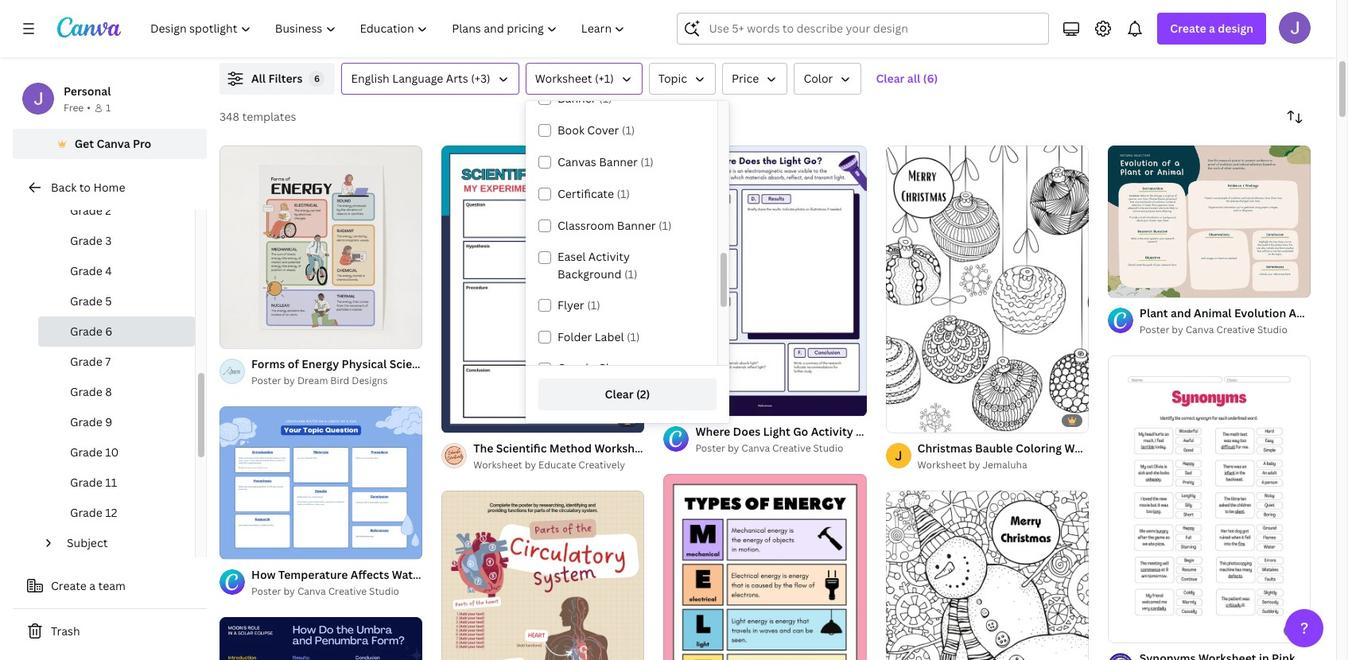 Task type: describe. For each thing, give the bounding box(es) containing it.
grade for grade 4
[[70, 263, 103, 278]]

design
[[1218, 21, 1253, 36]]

grade 8 link
[[38, 377, 195, 407]]

folder
[[558, 329, 592, 344]]

back to home link
[[13, 172, 207, 204]]

lesson for the
[[251, 29, 284, 42]]

lesson by canva creative studio link for symbiotic relationships
[[542, 28, 782, 44]]

348 templates
[[220, 109, 296, 124]]

grade for grade 9
[[70, 414, 103, 429]]

creative for where does light go activity research poster in light blue violet lined style image
[[772, 442, 811, 455]]

grade 7
[[70, 354, 111, 369]]

templates
[[242, 109, 296, 124]]

grade 4 link
[[38, 256, 195, 286]]

bacteria and viruses lesson by ljr edu resources
[[832, 11, 968, 42]]

home
[[93, 180, 125, 195]]

create for create a design
[[1170, 21, 1206, 36]]

banner for canvas
[[599, 154, 638, 169]]

grade 8
[[70, 384, 112, 399]]

dream inside motion and force lesson by dream bird designs
[[1171, 29, 1202, 42]]

get canva pro
[[74, 136, 151, 151]]

1 of 2 for how temperature affects water molecules research poster in light blue blue lined style image at the left of page
[[231, 540, 253, 552]]

plant and animal evolution activity research poster in hand drawn style image
[[1108, 146, 1311, 298]]

canva inside button
[[97, 136, 130, 151]]

pro
[[133, 136, 151, 151]]

by inside the solar system lesson by canva creative studio
[[286, 29, 297, 42]]

grade 2 link
[[38, 196, 195, 226]]

symbiotic relationships lesson by canva creative studio
[[542, 11, 692, 42]]

lesson inside symbiotic relationships lesson by canva creative studio
[[542, 29, 574, 42]]

price button
[[722, 63, 788, 95]]

lesson for bacteria
[[832, 29, 865, 42]]

11
[[105, 475, 117, 490]]

back to home
[[51, 180, 125, 195]]

the
[[251, 11, 271, 26]]

canva inside symbiotic relationships lesson by canva creative studio
[[590, 29, 619, 42]]

worksheet by educate creatively link
[[473, 457, 645, 473]]

grade 5 link
[[38, 286, 195, 317]]

poster for forms of energy physical science classroom poster pastel illustratted 'image'
[[251, 374, 281, 387]]

(+1)
[[595, 71, 614, 86]]

1 vertical spatial dream
[[297, 374, 328, 387]]

the solar system link
[[251, 10, 491, 28]]

bird inside motion and force lesson by dream bird designs
[[1204, 29, 1223, 42]]

flyer
[[558, 297, 584, 313]]

subject button
[[60, 528, 185, 558]]

creatively
[[578, 458, 625, 472]]

free
[[64, 101, 84, 115]]

language
[[392, 71, 443, 86]]

poster by canva creative studio for how temperature affects water molecules research poster in light blue blue lined style image at the left of page
[[251, 584, 399, 598]]

clear for clear all (6)
[[876, 71, 905, 86]]

bacteria
[[832, 11, 878, 26]]

parts of the human circulatory system science poster in light brown rose pink flat graphic style image
[[442, 491, 645, 660]]

creative inside the solar system lesson by canva creative studio
[[331, 29, 369, 42]]

Search search field
[[709, 14, 1039, 44]]

personal
[[64, 84, 111, 99]]

studio for how temperature affects water molecules research poster in light blue blue lined style image at the left of page
[[369, 584, 399, 598]]

educate
[[538, 458, 576, 472]]

(+3)
[[471, 71, 490, 86]]

grade for grade 2
[[70, 203, 103, 218]]

christmas bauble coloring worksheet in black and white illustrative style image
[[886, 146, 1089, 433]]

studio inside the solar system lesson by canva creative studio
[[371, 29, 402, 42]]

studio inside symbiotic relationships lesson by canva creative studio
[[662, 29, 692, 42]]

creative for how temperature affects water molecules research poster in light blue blue lined style image at the left of page
[[328, 584, 367, 598]]

price
[[732, 71, 759, 86]]

subject
[[67, 535, 108, 550]]

5
[[105, 293, 112, 309]]

clear (2)
[[605, 387, 650, 402]]

creative for plant and animal evolution activity research poster in hand drawn style image
[[1216, 323, 1255, 337]]

the solar system lesson by canva creative studio
[[251, 11, 402, 42]]

(1) inside easel activity background (1)
[[624, 266, 637, 282]]

symbiotic relationships link
[[542, 10, 782, 28]]

a for team
[[89, 578, 96, 593]]

canvas
[[558, 154, 596, 169]]

bacteria and viruses link
[[832, 10, 1072, 28]]

0 vertical spatial 6
[[314, 72, 320, 84]]

poster by dream bird designs link
[[251, 373, 422, 389]]

jacob simon image
[[1279, 12, 1311, 44]]

header
[[558, 378, 597, 393]]

cover
[[587, 122, 619, 138]]

grade 7 link
[[38, 347, 195, 377]]

the moon's role in solar eclipse activity research poster in dark blue light blue flat graphic style image
[[220, 617, 422, 660]]

poster for plant and animal evolution activity research poster in hand drawn style image
[[1140, 323, 1169, 337]]

classroom banner (1)
[[558, 218, 672, 233]]

poster by canva creative studio for plant and animal evolution activity research poster in hand drawn style image
[[1140, 323, 1288, 337]]

forms of energy physical science classroom poster pastel illustratted image
[[220, 146, 422, 349]]

trash link
[[13, 616, 207, 647]]

lesson by ljr edu resources link
[[832, 28, 1072, 44]]

english
[[351, 71, 390, 86]]

create a team
[[51, 578, 126, 593]]

color button
[[794, 63, 862, 95]]

worksheet for worksheet by jemaluha
[[917, 458, 966, 472]]

grade 5
[[70, 293, 112, 309]]

motion and force image
[[1091, 0, 1348, 4]]

studio for plant and animal evolution activity research poster in hand drawn style image
[[1257, 323, 1288, 337]]

get canva pro button
[[13, 129, 207, 159]]

label
[[595, 329, 624, 344]]

grade 3
[[70, 233, 112, 248]]

to
[[79, 180, 91, 195]]

jemaluha image
[[886, 443, 911, 468]]

10
[[105, 445, 119, 460]]

poster by canva creative studio link for how temperature affects water molecules research poster in light blue blue lined style image at the left of page
[[251, 583, 422, 599]]

9
[[105, 414, 112, 429]]

3
[[105, 233, 112, 248]]

worksheet (+1)
[[535, 71, 614, 86]]

viruses
[[904, 11, 943, 26]]

relationships
[[599, 11, 673, 26]]

12
[[105, 505, 117, 520]]

by inside motion and force lesson by dream bird designs
[[1158, 29, 1169, 42]]

english language arts (+3) button
[[342, 63, 519, 95]]

topic
[[658, 71, 687, 86]]

grade 10 link
[[38, 437, 195, 468]]

by inside worksheet by jemaluha link
[[969, 458, 980, 472]]

7
[[105, 354, 111, 369]]

poster for how temperature affects water molecules research poster in light blue blue lined style image at the left of page
[[251, 584, 281, 598]]

studio for where does light go activity research poster in light blue violet lined style image
[[813, 442, 843, 455]]

lesson for motion
[[1123, 29, 1155, 42]]

easel
[[558, 249, 586, 264]]

background
[[558, 266, 622, 282]]

motion and force link
[[1123, 10, 1348, 28]]

by inside worksheet by educate creatively link
[[525, 458, 536, 472]]

grade for grade 8
[[70, 384, 103, 399]]

activity
[[588, 249, 630, 264]]

worksheet (+1) button
[[525, 63, 642, 95]]

and for motion
[[1165, 11, 1185, 26]]

canvas banner (1)
[[558, 154, 654, 169]]

Sort by button
[[1279, 101, 1311, 133]]

grade 6
[[70, 324, 112, 339]]

clear for clear (2)
[[605, 387, 634, 402]]

poster by canva creative studio link for plant and animal evolution activity research poster in hand drawn style image
[[1140, 322, 1311, 338]]

where does light go activity research poster in light blue violet lined style image
[[664, 146, 867, 416]]

0 vertical spatial banner
[[558, 91, 596, 106]]

4
[[105, 263, 112, 278]]

2 for how temperature affects water molecules research poster in light blue blue lined style image at the left of page
[[248, 540, 253, 552]]



Task type: vqa. For each thing, say whether or not it's contained in the screenshot.
Lesson by Canva Creative Studio link
yes



Task type: locate. For each thing, give the bounding box(es) containing it.
create left team
[[51, 578, 87, 593]]

poster by canva creative studio link
[[1140, 322, 1311, 338], [695, 441, 867, 457], [251, 583, 422, 599]]

colorful melts energy science poster image
[[664, 474, 867, 660]]

a inside "button"
[[89, 578, 96, 593]]

6 right filters on the top of page
[[314, 72, 320, 84]]

grade 4
[[70, 263, 112, 278]]

grade for grade 11
[[70, 475, 103, 490]]

0 horizontal spatial designs
[[352, 374, 388, 387]]

all
[[251, 71, 266, 86]]

0 vertical spatial clear
[[876, 71, 905, 86]]

clear (2) button
[[538, 379, 717, 410]]

2
[[105, 203, 111, 218], [1137, 279, 1141, 291], [248, 329, 253, 341], [248, 540, 253, 552]]

synonyms worksheet in pink simple style image
[[1108, 356, 1311, 643]]

0 vertical spatial bird
[[1204, 29, 1223, 42]]

creative inside symbiotic relationships lesson by canva creative studio
[[621, 29, 660, 42]]

1
[[106, 101, 111, 115], [1119, 279, 1124, 291], [231, 329, 235, 341], [231, 540, 235, 552]]

2 horizontal spatial poster by canva creative studio link
[[1140, 322, 1311, 338]]

1 horizontal spatial 6
[[314, 72, 320, 84]]

of for plant and animal evolution activity research poster in hand drawn style image
[[1126, 279, 1134, 291]]

1 vertical spatial 1 of 2
[[231, 329, 253, 341]]

3 grade from the top
[[70, 263, 103, 278]]

grade 10
[[70, 445, 119, 460]]

worksheet for worksheet by educate creatively
[[473, 458, 522, 472]]

classroom
[[558, 218, 614, 233], [598, 360, 655, 375]]

lesson inside bacteria and viruses lesson by ljr edu resources
[[832, 29, 865, 42]]

bird inside poster by dream bird designs link
[[330, 374, 349, 387]]

3 lesson from the left
[[832, 29, 865, 42]]

bird
[[1204, 29, 1223, 42], [330, 374, 349, 387]]

a inside dropdown button
[[1209, 21, 1215, 36]]

2 for plant and animal evolution activity research poster in hand drawn style image
[[1137, 279, 1141, 291]]

the scientific method worksheet in pink blue yellow fun hand drawn style image
[[442, 146, 645, 433]]

2 horizontal spatial worksheet
[[917, 458, 966, 472]]

all filters
[[251, 71, 303, 86]]

create inside dropdown button
[[1170, 21, 1206, 36]]

clear all (6) button
[[868, 63, 946, 95]]

6 down 5 at the left top of the page
[[105, 324, 112, 339]]

a for design
[[1209, 21, 1215, 36]]

worksheet right jemaluha element
[[917, 458, 966, 472]]

designs
[[1226, 29, 1262, 42], [352, 374, 388, 387]]

poster for where does light go activity research poster in light blue violet lined style image
[[695, 442, 725, 455]]

a left team
[[89, 578, 96, 593]]

1 vertical spatial banner
[[599, 154, 638, 169]]

1 horizontal spatial bird
[[1204, 29, 1223, 42]]

6 grade from the top
[[70, 354, 103, 369]]

worksheet up banner (1)
[[535, 71, 592, 86]]

lesson
[[251, 29, 284, 42], [542, 29, 574, 42], [832, 29, 865, 42], [1123, 29, 1155, 42]]

0 horizontal spatial create
[[51, 578, 87, 593]]

google classroom header
[[558, 360, 655, 393]]

1 and from the left
[[880, 11, 901, 26]]

worksheet by jemaluha link
[[917, 457, 1089, 473]]

0 horizontal spatial poster by canva creative studio
[[251, 584, 399, 598]]

0 horizontal spatial and
[[880, 11, 901, 26]]

motion and force lesson by dream bird designs
[[1123, 11, 1262, 42]]

classroom up clear (2)
[[598, 360, 655, 375]]

2 grade from the top
[[70, 233, 103, 248]]

poster by canva creative studio
[[1140, 323, 1288, 337], [695, 442, 843, 455], [251, 584, 399, 598]]

grade left 4
[[70, 263, 103, 278]]

0 vertical spatial dream
[[1171, 29, 1202, 42]]

lesson down bacteria
[[832, 29, 865, 42]]

easel activity background (1)
[[558, 249, 637, 282]]

grade left 9
[[70, 414, 103, 429]]

banner for classroom
[[617, 218, 656, 233]]

back
[[51, 180, 77, 195]]

grade left 3
[[70, 233, 103, 248]]

1 horizontal spatial dream
[[1171, 29, 1202, 42]]

create a team button
[[13, 570, 207, 602]]

poster by canva creative studio for where does light go activity research poster in light blue violet lined style image
[[695, 442, 843, 455]]

None search field
[[677, 13, 1049, 45]]

1 horizontal spatial a
[[1209, 21, 1215, 36]]

and for bacteria
[[880, 11, 901, 26]]

4 lesson from the left
[[1123, 29, 1155, 42]]

create inside "button"
[[51, 578, 87, 593]]

and inside motion and force lesson by dream bird designs
[[1165, 11, 1185, 26]]

2 vertical spatial of
[[237, 540, 246, 552]]

10 grade from the top
[[70, 475, 103, 490]]

grade for grade 7
[[70, 354, 103, 369]]

1 lesson from the left
[[251, 29, 284, 42]]

5 grade from the top
[[70, 324, 103, 339]]

1 vertical spatial of
[[237, 329, 246, 341]]

trash
[[51, 624, 80, 639]]

and up "ljr"
[[880, 11, 901, 26]]

0 vertical spatial poster by canva creative studio
[[1140, 323, 1288, 337]]

poster by canva creative studio link for where does light go activity research poster in light blue violet lined style image
[[695, 441, 867, 457]]

9 grade from the top
[[70, 445, 103, 460]]

1 vertical spatial 6
[[105, 324, 112, 339]]

1 horizontal spatial and
[[1165, 11, 1185, 26]]

book
[[558, 122, 585, 138]]

grade left "11"
[[70, 475, 103, 490]]

classroom down certificate
[[558, 218, 614, 233]]

grade for grade 5
[[70, 293, 103, 309]]

classroom inside google classroom header
[[598, 360, 655, 375]]

7 grade from the top
[[70, 384, 103, 399]]

a
[[1209, 21, 1215, 36], [89, 578, 96, 593]]

0 vertical spatial designs
[[1226, 29, 1262, 42]]

1 horizontal spatial designs
[[1226, 29, 1262, 42]]

grade 12 link
[[38, 498, 195, 528]]

folder label (1)
[[558, 329, 640, 344]]

book cover (1)
[[558, 122, 635, 138]]

merry christmas snowman worksheet illustrative style in black and white image
[[886, 491, 1089, 660]]

grade left 7
[[70, 354, 103, 369]]

flyer (1)
[[558, 297, 600, 313]]

worksheet inside button
[[535, 71, 592, 86]]

clear left all
[[876, 71, 905, 86]]

0 horizontal spatial a
[[89, 578, 96, 593]]

canva
[[300, 29, 328, 42], [590, 29, 619, 42], [97, 136, 130, 151], [1186, 323, 1214, 337], [741, 442, 770, 455], [297, 584, 326, 598]]

11 grade from the top
[[70, 505, 103, 520]]

create for create a team
[[51, 578, 87, 593]]

1 for forms of energy physical science classroom poster pastel illustratted 'image'
[[231, 329, 235, 341]]

8
[[105, 384, 112, 399]]

grade for grade 10
[[70, 445, 103, 460]]

2 lesson by canva creative studio link from the left
[[542, 28, 782, 44]]

top level navigation element
[[140, 13, 639, 45]]

grade for grade 3
[[70, 233, 103, 248]]

clear
[[876, 71, 905, 86], [605, 387, 634, 402]]

topic button
[[649, 63, 716, 95]]

grade inside "link"
[[70, 445, 103, 460]]

create down motion and force image
[[1170, 21, 1206, 36]]

6 filter options selected element
[[309, 71, 325, 87]]

designs inside motion and force lesson by dream bird designs
[[1226, 29, 1262, 42]]

free •
[[64, 101, 91, 115]]

and inside bacteria and viruses lesson by ljr edu resources
[[880, 11, 901, 26]]

canva inside the solar system lesson by canva creative studio
[[300, 29, 328, 42]]

lesson by dream bird designs link
[[1123, 28, 1348, 44]]

worksheet for worksheet (+1)
[[535, 71, 592, 86]]

grade left 12
[[70, 505, 103, 520]]

1 horizontal spatial create
[[1170, 21, 1206, 36]]

grade up "grade 7"
[[70, 324, 103, 339]]

banner down cover
[[599, 154, 638, 169]]

1 vertical spatial poster by canva creative studio
[[695, 442, 843, 455]]

solar
[[274, 11, 302, 26]]

1 horizontal spatial poster by canva creative studio
[[695, 442, 843, 455]]

color
[[804, 71, 833, 86]]

6
[[314, 72, 320, 84], [105, 324, 112, 339]]

clear all (6)
[[876, 71, 938, 86]]

0 vertical spatial create
[[1170, 21, 1206, 36]]

poster by dream bird designs
[[251, 374, 388, 387]]

lesson by canva creative studio link up the english
[[251, 28, 491, 44]]

get
[[74, 136, 94, 151]]

lesson down the
[[251, 29, 284, 42]]

system
[[305, 11, 345, 26]]

banner down worksheet (+1)
[[558, 91, 596, 106]]

1 vertical spatial create
[[51, 578, 87, 593]]

how temperature affects water molecules research poster in light blue blue lined style image
[[220, 407, 422, 559]]

grade 11 link
[[38, 468, 195, 498]]

lesson by canva creative studio link for the solar system
[[251, 28, 491, 44]]

0 vertical spatial 1 of 2
[[1119, 279, 1141, 291]]

1 for how temperature affects water molecules research poster in light blue blue lined style image at the left of page
[[231, 540, 235, 552]]

of for forms of energy physical science classroom poster pastel illustratted 'image'
[[237, 329, 246, 341]]

worksheet by jemaluha
[[917, 458, 1027, 472]]

0 vertical spatial classroom
[[558, 218, 614, 233]]

2 for forms of energy physical science classroom poster pastel illustratted 'image'
[[248, 329, 253, 341]]

0 horizontal spatial poster by canva creative studio link
[[251, 583, 422, 599]]

grade down to
[[70, 203, 103, 218]]

1 of 2 for forms of energy physical science classroom poster pastel illustratted 'image'
[[231, 329, 253, 341]]

2 vertical spatial poster by canva creative studio
[[251, 584, 399, 598]]

4 grade from the top
[[70, 293, 103, 309]]

grade 11
[[70, 475, 117, 490]]

1 horizontal spatial clear
[[876, 71, 905, 86]]

0 horizontal spatial lesson by canva creative studio link
[[251, 28, 491, 44]]

lesson down symbiotic
[[542, 29, 574, 42]]

grade 2
[[70, 203, 111, 218]]

1 of 2 for plant and animal evolution activity research poster in hand drawn style image
[[1119, 279, 1141, 291]]

banner up activity
[[617, 218, 656, 233]]

certificate
[[558, 186, 614, 201]]

and left force
[[1165, 11, 1185, 26]]

0 horizontal spatial clear
[[605, 387, 634, 402]]

lesson inside motion and force lesson by dream bird designs
[[1123, 29, 1155, 42]]

2 vertical spatial poster by canva creative studio link
[[251, 583, 422, 599]]

team
[[98, 578, 126, 593]]

lesson by canva creative studio link down relationships
[[542, 28, 782, 44]]

1 vertical spatial a
[[89, 578, 96, 593]]

by inside symbiotic relationships lesson by canva creative studio
[[576, 29, 588, 42]]

1 vertical spatial clear
[[605, 387, 634, 402]]

english language arts (+3)
[[351, 71, 490, 86]]

grade 9
[[70, 414, 112, 429]]

lesson inside the solar system lesson by canva creative studio
[[251, 29, 284, 42]]

grade 12
[[70, 505, 117, 520]]

worksheet left educate
[[473, 458, 522, 472]]

1 lesson by canva creative studio link from the left
[[251, 28, 491, 44]]

(2)
[[636, 387, 650, 402]]

symbiotic
[[542, 11, 597, 26]]

grade 3 link
[[38, 226, 195, 256]]

by inside bacteria and viruses lesson by ljr edu resources
[[867, 29, 878, 42]]

2 lesson from the left
[[542, 29, 574, 42]]

1 vertical spatial designs
[[352, 374, 388, 387]]

1 vertical spatial poster by canva creative studio link
[[695, 441, 867, 457]]

2 horizontal spatial poster by canva creative studio
[[1140, 323, 1288, 337]]

grade left 8
[[70, 384, 103, 399]]

1 vertical spatial classroom
[[598, 360, 655, 375]]

0 horizontal spatial worksheet
[[473, 458, 522, 472]]

grade 9 link
[[38, 407, 195, 437]]

8 grade from the top
[[70, 414, 103, 429]]

2 vertical spatial banner
[[617, 218, 656, 233]]

jemaluha element
[[886, 443, 911, 468]]

0 vertical spatial of
[[1126, 279, 1134, 291]]

0 vertical spatial a
[[1209, 21, 1215, 36]]

0 horizontal spatial dream
[[297, 374, 328, 387]]

2 and from the left
[[1165, 11, 1185, 26]]

clear left "(2)"
[[605, 387, 634, 402]]

1 horizontal spatial lesson by canva creative studio link
[[542, 28, 782, 44]]

lesson down motion
[[1123, 29, 1155, 42]]

1 for plant and animal evolution activity research poster in hand drawn style image
[[1119, 279, 1124, 291]]

of for how temperature affects water molecules research poster in light blue blue lined style image at the left of page
[[237, 540, 246, 552]]

0 horizontal spatial bird
[[330, 374, 349, 387]]

arts
[[446, 71, 468, 86]]

a left design
[[1209, 21, 1215, 36]]

2 vertical spatial 1 of 2
[[231, 540, 253, 552]]

1 grade from the top
[[70, 203, 103, 218]]

0 vertical spatial poster by canva creative studio link
[[1140, 322, 1311, 338]]

motion
[[1123, 11, 1162, 26]]

1 vertical spatial bird
[[330, 374, 349, 387]]

grade for grade 12
[[70, 505, 103, 520]]

1 horizontal spatial worksheet
[[535, 71, 592, 86]]

all
[[907, 71, 920, 86]]

ljr
[[881, 29, 898, 42]]

dream
[[1171, 29, 1202, 42], [297, 374, 328, 387]]

1 of 2 link
[[220, 146, 422, 349], [1108, 146, 1311, 298], [220, 407, 422, 559]]

0 horizontal spatial 6
[[105, 324, 112, 339]]

•
[[87, 101, 91, 115]]

force
[[1188, 11, 1218, 26]]

1 of 2
[[1119, 279, 1141, 291], [231, 329, 253, 341], [231, 540, 253, 552]]

grade left the 10
[[70, 445, 103, 460]]

1 horizontal spatial poster by canva creative studio link
[[695, 441, 867, 457]]

by inside poster by dream bird designs link
[[284, 374, 295, 387]]

grade left 5 at the left top of the page
[[70, 293, 103, 309]]

jemaluha
[[983, 458, 1027, 472]]

filters
[[268, 71, 303, 86]]

grade for grade 6
[[70, 324, 103, 339]]



